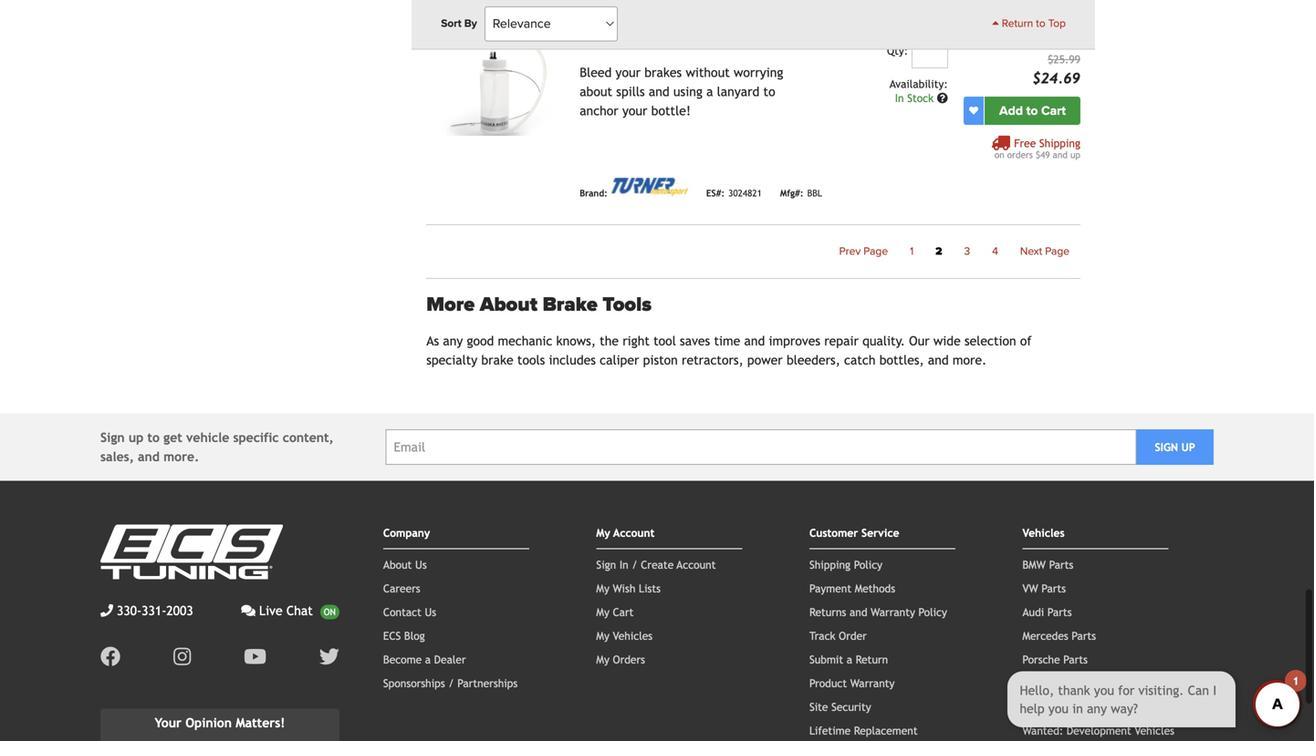 Task type: vqa. For each thing, say whether or not it's contained in the screenshot.
Free Shipping on orders $49 and up
yes



Task type: locate. For each thing, give the bounding box(es) containing it.
0 vertical spatial shipping
[[1039, 137, 1080, 150]]

shipping right free
[[1039, 137, 1080, 150]]

0 horizontal spatial policy
[[854, 559, 883, 572]]

/
[[632, 559, 638, 572], [448, 677, 454, 690]]

0 horizontal spatial return
[[856, 654, 888, 666]]

0 vertical spatial /
[[632, 559, 638, 572]]

1 horizontal spatial return
[[1002, 17, 1033, 30]]

my left orders
[[596, 654, 609, 666]]

your down spills
[[622, 104, 647, 118]]

1 vertical spatial cart
[[613, 606, 634, 619]]

sign up button
[[1136, 430, 1214, 465]]

wide
[[933, 334, 961, 348]]

account right create
[[677, 559, 716, 572]]

2 horizontal spatial a
[[847, 654, 852, 666]]

0 vertical spatial cart
[[1041, 103, 1066, 119]]

vehicles up orders
[[613, 630, 653, 643]]

my orders link
[[596, 654, 645, 666]]

1 horizontal spatial about
[[480, 293, 537, 317]]

next
[[1020, 245, 1042, 258]]

parts up porsche parts link
[[1072, 630, 1096, 643]]

your
[[155, 716, 182, 731]]

0 horizontal spatial page
[[864, 245, 888, 258]]

selection
[[965, 334, 1016, 348]]

1 horizontal spatial cart
[[1041, 103, 1066, 119]]

330-
[[117, 604, 142, 619]]

about up mechanic on the left of the page
[[480, 293, 537, 317]]

0 horizontal spatial sign
[[100, 431, 125, 445]]

our
[[909, 334, 930, 348]]

as any good mechanic knows, the right tool saves time and improves repair quality. our wide selection of specialty brake tools includes caliper piston retractors, power bleeders, catch bottles, and more.
[[426, 334, 1032, 368]]

in left 'stock'
[[895, 92, 904, 105]]

up for sign up to get vehicle specific content, sales, and more.
[[129, 431, 144, 445]]

1 page from the left
[[864, 245, 888, 258]]

parts right bmw
[[1049, 559, 1073, 572]]

vehicles right development
[[1135, 725, 1174, 738]]

free shipping on orders $49 and up
[[995, 137, 1080, 160]]

my for my vehicles
[[596, 630, 609, 643]]

add to wish list image
[[969, 106, 978, 115]]

return right caret up image
[[1002, 17, 1033, 30]]

my orders
[[596, 654, 645, 666]]

sign for sign up to get vehicle specific content, sales, and more.
[[100, 431, 125, 445]]

parts for mercedes parts
[[1072, 630, 1096, 643]]

bmw parts link
[[1022, 559, 1073, 572]]

page inside prev page 'link'
[[864, 245, 888, 258]]

0 horizontal spatial account
[[613, 527, 655, 540]]

cart down $24.69
[[1041, 103, 1066, 119]]

5 my from the top
[[596, 654, 609, 666]]

up inside button
[[1181, 441, 1195, 454]]

track order link
[[809, 630, 867, 643]]

ecs tuning image
[[100, 525, 283, 580]]

saves
[[680, 334, 710, 348]]

parts down porsche parts link
[[1047, 677, 1071, 690]]

replacement
[[854, 725, 918, 738]]

return down "order"
[[856, 654, 888, 666]]

None number field
[[911, 32, 948, 68]]

service
[[861, 527, 899, 540]]

more. inside sign up to get vehicle specific content, sales, and more.
[[163, 450, 199, 464]]

parts for vw parts
[[1042, 582, 1066, 595]]

1 horizontal spatial a
[[706, 84, 713, 99]]

0 horizontal spatial up
[[129, 431, 144, 445]]

1 vertical spatial /
[[448, 677, 454, 690]]

1 link
[[899, 240, 925, 264]]

0 vertical spatial more.
[[953, 353, 987, 368]]

contact us
[[383, 606, 436, 619]]

my vehicles link
[[596, 630, 653, 643]]

0 horizontal spatial about
[[383, 559, 412, 572]]

parts down "mercedes parts" at the bottom right
[[1063, 654, 1088, 666]]

/ left create
[[632, 559, 638, 572]]

page right prev
[[864, 245, 888, 258]]

careers link
[[383, 582, 420, 595]]

sponsorships / partnerships link
[[383, 677, 518, 690]]

my left wish
[[596, 582, 609, 595]]

shipping policy link
[[809, 559, 883, 572]]

a for customer service
[[847, 654, 852, 666]]

more. down selection
[[953, 353, 987, 368]]

and inside bleed your brakes without worrying about spills and using a lanyard to anchor your bottle!
[[649, 84, 670, 99]]

a down without
[[706, 84, 713, 99]]

2003
[[166, 604, 193, 619]]

1 horizontal spatial sign
[[596, 559, 616, 572]]

a
[[706, 84, 713, 99], [425, 654, 431, 666], [847, 654, 852, 666]]

dealer
[[434, 654, 466, 666]]

2 horizontal spatial sign
[[1155, 441, 1178, 454]]

ecs
[[383, 630, 401, 643]]

mini parts
[[1022, 677, 1071, 690]]

and right '$49'
[[1053, 150, 1068, 160]]

bmw parts
[[1022, 559, 1073, 572]]

1 horizontal spatial page
[[1045, 245, 1070, 258]]

2 horizontal spatial up
[[1181, 441, 1195, 454]]

up inside sign up to get vehicle specific content, sales, and more.
[[129, 431, 144, 445]]

and up "order"
[[850, 606, 867, 619]]

0 vertical spatial in
[[895, 92, 904, 105]]

my down my cart
[[596, 630, 609, 643]]

1 horizontal spatial in
[[895, 92, 904, 105]]

0 vertical spatial policy
[[854, 559, 883, 572]]

0 horizontal spatial a
[[425, 654, 431, 666]]

to inside return to top link
[[1036, 17, 1046, 30]]

us up the careers link
[[415, 559, 427, 572]]

caliper
[[600, 353, 639, 368]]

instagram logo image
[[173, 647, 191, 667]]

sign inside sign up to get vehicle specific content, sales, and more.
[[100, 431, 125, 445]]

0 horizontal spatial shipping
[[809, 559, 851, 572]]

payment methods
[[809, 582, 895, 595]]

shipping
[[1039, 137, 1080, 150], [809, 559, 851, 572]]

page for next page
[[1045, 245, 1070, 258]]

to left top
[[1036, 17, 1046, 30]]

sign inside button
[[1155, 441, 1178, 454]]

repair
[[824, 334, 859, 348]]

free
[[1014, 137, 1036, 150]]

to down worrying
[[763, 84, 775, 99]]

1 horizontal spatial more.
[[953, 353, 987, 368]]

specialty
[[426, 353, 477, 368]]

customer
[[809, 527, 858, 540]]

order
[[839, 630, 867, 643]]

in up wish
[[619, 559, 628, 572]]

and inside "free shipping on orders $49 and up"
[[1053, 150, 1068, 160]]

parts up mercedes parts link
[[1047, 606, 1072, 619]]

more about brake tools
[[426, 293, 652, 317]]

2 my from the top
[[596, 582, 609, 595]]

sign
[[100, 431, 125, 445], [1155, 441, 1178, 454], [596, 559, 616, 572]]

more. inside the as any good mechanic knows, the right tool saves time and improves repair quality. our wide selection of specialty brake tools includes caliper piston retractors, power bleeders, catch bottles, and more.
[[953, 353, 987, 368]]

cart down wish
[[613, 606, 634, 619]]

brake
[[481, 353, 513, 368]]

1 horizontal spatial /
[[632, 559, 638, 572]]

0 horizontal spatial cart
[[613, 606, 634, 619]]

time
[[714, 334, 740, 348]]

to left get
[[147, 431, 160, 445]]

my up my wish lists
[[596, 527, 610, 540]]

warranty up security
[[850, 677, 895, 690]]

product warranty
[[809, 677, 895, 690]]

shipping up the payment
[[809, 559, 851, 572]]

us for contact us
[[425, 606, 436, 619]]

and right sales,
[[138, 450, 160, 464]]

a inside bleed your brakes without worrying about spills and using a lanyard to anchor your bottle!
[[706, 84, 713, 99]]

using
[[673, 84, 703, 99]]

payment methods link
[[809, 582, 895, 595]]

development
[[1067, 725, 1131, 738]]

1 vertical spatial return
[[856, 654, 888, 666]]

become
[[383, 654, 422, 666]]

parts for bmw parts
[[1049, 559, 1073, 572]]

about up careers
[[383, 559, 412, 572]]

company
[[383, 527, 430, 540]]

shipping policy
[[809, 559, 883, 572]]

my for my wish lists
[[596, 582, 609, 595]]

Email email field
[[386, 430, 1136, 465]]

3 my from the top
[[596, 606, 609, 619]]

a right submit
[[847, 654, 852, 666]]

shipping inside "free shipping on orders $49 and up"
[[1039, 137, 1080, 150]]

tool
[[653, 334, 676, 348]]

cart
[[1041, 103, 1066, 119], [613, 606, 634, 619]]

up for sign up
[[1181, 441, 1195, 454]]

/ down dealer
[[448, 677, 454, 690]]

1 vertical spatial account
[[677, 559, 716, 572]]

1 horizontal spatial shipping
[[1039, 137, 1080, 150]]

brake up knows,
[[543, 293, 598, 317]]

0 vertical spatial account
[[613, 527, 655, 540]]

methods
[[855, 582, 895, 595]]

vehicles up wanted: development vehicles "link"
[[1076, 701, 1116, 714]]

3
[[964, 245, 970, 258]]

vw
[[1022, 582, 1038, 595]]

my up my vehicles
[[596, 606, 609, 619]]

wanted: development vehicles
[[1022, 725, 1174, 738]]

your up spills
[[616, 65, 641, 80]]

1 horizontal spatial policy
[[918, 606, 947, 619]]

mini
[[1022, 677, 1043, 690]]

1 vertical spatial more.
[[163, 450, 199, 464]]

qty:
[[887, 44, 908, 57]]

brake up the bleed
[[580, 31, 618, 48]]

mfg#: bbl
[[780, 188, 822, 198]]

warranty down methods
[[871, 606, 915, 619]]

turner motorsport - corporate logo image
[[611, 178, 688, 196]]

mfg#:
[[780, 188, 804, 198]]

vehicle
[[186, 431, 229, 445]]

partnerships
[[457, 677, 518, 690]]

porsche
[[1022, 654, 1060, 666]]

to right add
[[1026, 103, 1038, 119]]

sign in / create account link
[[596, 559, 716, 572]]

mercedes
[[1022, 630, 1068, 643]]

0 vertical spatial us
[[415, 559, 427, 572]]

4 my from the top
[[596, 630, 609, 643]]

return
[[1002, 17, 1033, 30], [856, 654, 888, 666]]

to
[[1036, 17, 1046, 30], [763, 84, 775, 99], [1026, 103, 1038, 119], [147, 431, 160, 445]]

us right contact
[[425, 606, 436, 619]]

3 link
[[953, 240, 981, 264]]

2 link
[[925, 240, 953, 264]]

parts for audi parts
[[1047, 606, 1072, 619]]

page inside next page link
[[1045, 245, 1070, 258]]

sponsorships
[[383, 677, 445, 690]]

warranty
[[871, 606, 915, 619], [850, 677, 895, 690]]

my cart link
[[596, 606, 634, 619]]

supported
[[1022, 701, 1072, 714]]

to inside bleed your brakes without worrying about spills and using a lanyard to anchor your bottle!
[[763, 84, 775, 99]]

1 vertical spatial in
[[619, 559, 628, 572]]

1 horizontal spatial up
[[1070, 150, 1080, 160]]

account up 'sign in / create account' "link"
[[613, 527, 655, 540]]

brake bleeder bottle with lanyard link
[[580, 31, 815, 48]]

your opinion matters!
[[155, 716, 285, 731]]

and down brakes
[[649, 84, 670, 99]]

parts right vw
[[1042, 582, 1066, 595]]

us
[[415, 559, 427, 572], [425, 606, 436, 619]]

specific
[[233, 431, 279, 445]]

my
[[596, 527, 610, 540], [596, 582, 609, 595], [596, 606, 609, 619], [596, 630, 609, 643], [596, 654, 609, 666]]

supported vehicles
[[1022, 701, 1116, 714]]

0 horizontal spatial /
[[448, 677, 454, 690]]

1 my from the top
[[596, 527, 610, 540]]

1 vertical spatial us
[[425, 606, 436, 619]]

1 vertical spatial brake
[[543, 293, 598, 317]]

contact us link
[[383, 606, 436, 619]]

site security link
[[809, 701, 871, 714]]

cart inside button
[[1041, 103, 1066, 119]]

more. down get
[[163, 450, 199, 464]]

sign for sign in / create account
[[596, 559, 616, 572]]

page right next
[[1045, 245, 1070, 258]]

2 page from the left
[[1045, 245, 1070, 258]]

a left dealer
[[425, 654, 431, 666]]

orders
[[613, 654, 645, 666]]

0 horizontal spatial more.
[[163, 450, 199, 464]]

audi parts
[[1022, 606, 1072, 619]]



Task type: describe. For each thing, give the bounding box(es) containing it.
porsche parts link
[[1022, 654, 1088, 666]]

bleed your brakes without worrying about spills and using a lanyard to anchor your bottle!
[[580, 65, 783, 118]]

improves
[[769, 334, 820, 348]]

ecs blog
[[383, 630, 425, 643]]

worrying
[[734, 65, 783, 80]]

$24.69
[[1032, 70, 1080, 87]]

returns and warranty policy
[[809, 606, 947, 619]]

track
[[809, 630, 836, 643]]

youtube logo image
[[244, 647, 266, 667]]

product warranty link
[[809, 677, 895, 690]]

site security
[[809, 701, 871, 714]]

return to top
[[999, 17, 1066, 30]]

phone image
[[100, 605, 113, 618]]

on sale! $25.99 $24.69
[[1032, 36, 1080, 87]]

and down "wide"
[[928, 353, 949, 368]]

vw parts
[[1022, 582, 1066, 595]]

0 vertical spatial warranty
[[871, 606, 915, 619]]

lists
[[639, 582, 661, 595]]

mercedes parts
[[1022, 630, 1096, 643]]

bleeders,
[[787, 353, 840, 368]]

audi
[[1022, 606, 1044, 619]]

to inside sign up to get vehicle specific content, sales, and more.
[[147, 431, 160, 445]]

opinion
[[185, 716, 232, 731]]

brake bleeder bottle with lanyard
[[580, 31, 815, 48]]

right
[[623, 334, 650, 348]]

1 vertical spatial shipping
[[809, 559, 851, 572]]

facebook logo image
[[100, 647, 120, 667]]

bbl
[[807, 188, 822, 198]]

0 vertical spatial brake
[[580, 31, 618, 48]]

power
[[747, 353, 783, 368]]

of
[[1020, 334, 1032, 348]]

0 horizontal spatial in
[[619, 559, 628, 572]]

about
[[580, 84, 612, 99]]

customer service
[[809, 527, 899, 540]]

orders
[[1007, 150, 1033, 160]]

0 vertical spatial return
[[1002, 17, 1033, 30]]

sign in / create account
[[596, 559, 716, 572]]

live
[[259, 604, 283, 619]]

audi parts link
[[1022, 606, 1072, 619]]

mini parts link
[[1022, 677, 1071, 690]]

vehicles up bmw parts link at the right bottom of the page
[[1022, 527, 1065, 540]]

returns
[[809, 606, 846, 619]]

supported vehicles link
[[1022, 701, 1116, 714]]

paginated product list navigation navigation
[[426, 240, 1080, 264]]

submit
[[809, 654, 843, 666]]

more
[[426, 293, 475, 317]]

on
[[995, 150, 1004, 160]]

es#3024821 - bbl - brake bleeder bottle with lanyard - bleed your brakes without worrying about spills and using a lanyard to anchor your bottle! - turner motorsport - audi volkswagen mercedes benz porsche image
[[426, 32, 565, 136]]

by
[[464, 17, 477, 30]]

catch
[[844, 353, 876, 368]]

knows,
[[556, 334, 596, 348]]

bottles,
[[879, 353, 924, 368]]

top
[[1048, 17, 1066, 30]]

$49
[[1036, 150, 1050, 160]]

careers
[[383, 582, 420, 595]]

parts for porsche parts
[[1063, 654, 1088, 666]]

payment
[[809, 582, 852, 595]]

chat
[[286, 604, 313, 619]]

sales,
[[100, 450, 134, 464]]

my for my orders
[[596, 654, 609, 666]]

page for prev page
[[864, 245, 888, 258]]

porsche parts
[[1022, 654, 1088, 666]]

my for my account
[[596, 527, 610, 540]]

track order
[[809, 630, 867, 643]]

0 vertical spatial your
[[616, 65, 641, 80]]

my wish lists link
[[596, 582, 661, 595]]

1 vertical spatial policy
[[918, 606, 947, 619]]

1 horizontal spatial account
[[677, 559, 716, 572]]

matters!
[[236, 716, 285, 731]]

create
[[641, 559, 674, 572]]

caret up image
[[992, 17, 999, 28]]

lanyard
[[717, 84, 760, 99]]

parts for mini parts
[[1047, 677, 1071, 690]]

sign for sign up
[[1155, 441, 1178, 454]]

my account
[[596, 527, 655, 540]]

up inside "free shipping on orders $49 and up"
[[1070, 150, 1080, 160]]

quality.
[[862, 334, 905, 348]]

lifetime replacement link
[[809, 725, 918, 738]]

lifetime
[[809, 725, 851, 738]]

1 vertical spatial warranty
[[850, 677, 895, 690]]

0 vertical spatial about
[[480, 293, 537, 317]]

my for my cart
[[596, 606, 609, 619]]

become a dealer
[[383, 654, 466, 666]]

us for about us
[[415, 559, 427, 572]]

blog
[[404, 630, 425, 643]]

and inside sign up to get vehicle specific content, sales, and more.
[[138, 450, 160, 464]]

to inside add to cart button
[[1026, 103, 1038, 119]]

piston
[[643, 353, 678, 368]]

mercedes parts link
[[1022, 630, 1096, 643]]

spills
[[616, 84, 645, 99]]

331-
[[142, 604, 166, 619]]

sign up to get vehicle specific content, sales, and more.
[[100, 431, 334, 464]]

comments image
[[241, 605, 256, 618]]

1 vertical spatial your
[[622, 104, 647, 118]]

stock
[[907, 92, 934, 105]]

add to cart
[[999, 103, 1066, 119]]

twitter logo image
[[319, 647, 339, 667]]

returns and warranty policy link
[[809, 606, 947, 619]]

submit a return
[[809, 654, 888, 666]]

availability:
[[890, 78, 948, 90]]

tools
[[517, 353, 545, 368]]

prev page link
[[828, 240, 899, 264]]

prev
[[839, 245, 861, 258]]

anchor
[[580, 104, 618, 118]]

es#: 3024821
[[706, 188, 762, 198]]

tools
[[603, 293, 652, 317]]

my vehicles
[[596, 630, 653, 643]]

1 vertical spatial about
[[383, 559, 412, 572]]

wish
[[613, 582, 635, 595]]

question circle image
[[937, 93, 948, 104]]

about us link
[[383, 559, 427, 572]]

a for company
[[425, 654, 431, 666]]

bleed
[[580, 65, 612, 80]]

and up power
[[744, 334, 765, 348]]



